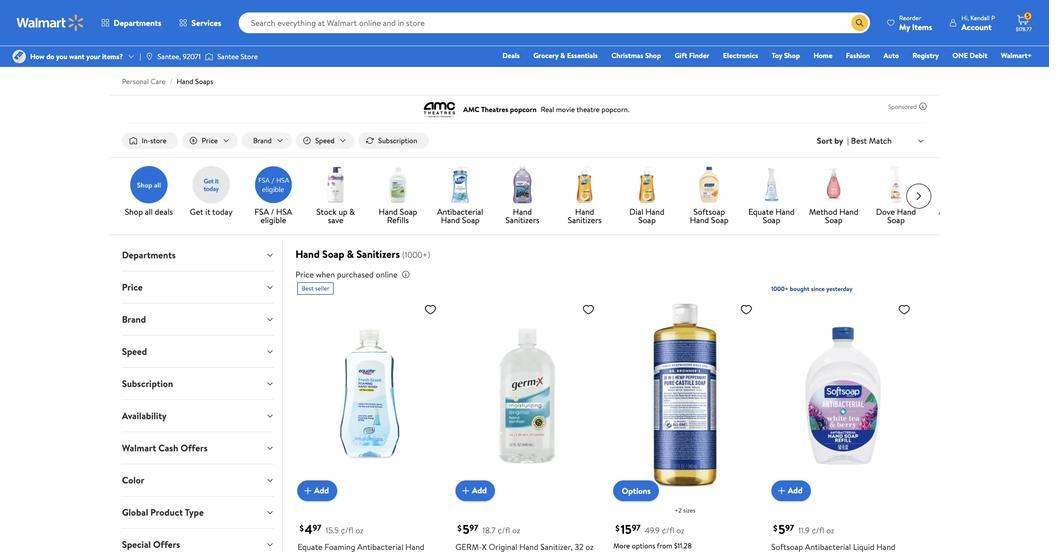 Task type: locate. For each thing, give the bounding box(es) containing it.
oz inside the $ 15 97 49.9 ¢/fl oz more options from $11.28
[[677, 525, 685, 536]]

from
[[657, 541, 673, 551]]

legal information image
[[402, 270, 410, 279]]

$
[[300, 523, 304, 534], [458, 523, 462, 534], [616, 523, 620, 534], [774, 523, 778, 534]]

departments inside departments tab
[[122, 249, 176, 262]]

dial hand soap image for hand
[[566, 166, 604, 204]]

departments tab
[[114, 239, 283, 271]]

/ inside fsa / hsa eligible
[[271, 206, 274, 218]]

hand inside dial hand soap
[[646, 206, 665, 218]]

1 horizontal spatial speed
[[315, 135, 335, 146]]

care
[[151, 76, 166, 87]]

$ inside $ 5 97 11.9 ¢/fl oz
[[774, 523, 778, 534]]

2 add button from the left
[[456, 480, 495, 501]]

one
[[953, 50, 968, 61]]

speed button up stock up & save image
[[296, 132, 355, 149]]

5 left the 18.7
[[463, 520, 470, 538]]

3 97 from the left
[[632, 522, 641, 534]]

deals
[[503, 50, 520, 61]]

departments button up price tab
[[114, 239, 283, 271]]

0 horizontal spatial best
[[302, 284, 314, 293]]

oz inside $ 5 97 11.9 ¢/fl oz
[[827, 525, 835, 536]]

2 add to cart image from the left
[[460, 485, 472, 497]]

0 horizontal spatial add
[[314, 485, 329, 496]]

subscription inside subscription button
[[378, 135, 417, 146]]

soap inside softsoap hand soap
[[711, 214, 729, 226]]

2 vertical spatial price
[[122, 281, 143, 294]]

0 vertical spatial offers
[[181, 442, 208, 455]]

¢/fl inside $ 4 97 15.5 ¢/fl oz
[[341, 525, 354, 536]]

soap inside hand soap refills
[[400, 206, 417, 218]]

1 vertical spatial price button
[[114, 272, 283, 303]]

seller
[[315, 284, 330, 293]]

global product type button
[[114, 497, 283, 528]]

5 up $178.77
[[1027, 12, 1030, 20]]

add to cart image up 4
[[302, 485, 314, 497]]

in-
[[142, 135, 150, 146]]

¢/fl right 15.5
[[341, 525, 354, 536]]

fsa / hsa eligible
[[255, 206, 292, 226]]

1 horizontal spatial hand sanitizers
[[568, 206, 602, 226]]

& up price when purchased online
[[347, 247, 354, 261]]

2 horizontal spatial add button
[[772, 480, 811, 501]]

add for 5
[[788, 485, 803, 496]]

1 vertical spatial departments
[[122, 249, 176, 262]]

¢/fl
[[341, 525, 354, 536], [498, 525, 510, 536], [662, 525, 675, 536], [812, 525, 825, 536]]

personal
[[122, 76, 149, 87]]

0 horizontal spatial dial hand soap image
[[566, 166, 604, 204]]

¢/fl right the 49.9
[[662, 525, 675, 536]]

santee store
[[217, 51, 258, 62]]

97 left 11.9
[[786, 522, 794, 534]]

0 horizontal spatial add to cart image
[[302, 485, 314, 497]]

1 vertical spatial brand
[[122, 313, 146, 326]]

1 vertical spatial |
[[848, 135, 849, 146]]

$ for $ 5 97 18.7 ¢/fl oz
[[458, 523, 462, 534]]

0 vertical spatial subscription
[[378, 135, 417, 146]]

3 add button from the left
[[772, 480, 811, 501]]

method hand soap link
[[807, 166, 861, 226]]

4 $ from the left
[[774, 523, 778, 534]]

how do you want your items?
[[30, 51, 123, 62]]

add to cart image for 4
[[302, 485, 314, 497]]

/ right care
[[170, 76, 173, 87]]

options link
[[614, 480, 659, 501]]

 image left 'santee,'
[[145, 52, 154, 61]]

sizes
[[683, 506, 696, 515]]

1 add to cart image from the left
[[302, 485, 314, 497]]

4 97 from the left
[[786, 522, 794, 534]]

4 ¢/fl from the left
[[812, 525, 825, 536]]

price when purchased online
[[296, 269, 398, 280]]

 image
[[12, 50, 26, 63]]

shop inside 'link'
[[784, 50, 800, 61]]

¢/fl for $ 5 97 11.9 ¢/fl oz
[[812, 525, 825, 536]]

walmart cash offers button
[[114, 432, 283, 464]]

1 horizontal spatial hand sanitizers link
[[558, 166, 612, 226]]

|
[[140, 51, 141, 62], [848, 135, 849, 146]]

97 inside $ 5 97 18.7 ¢/fl oz
[[470, 522, 478, 534]]

¢/fl inside $ 5 97 18.7 ¢/fl oz
[[498, 525, 510, 536]]

santee
[[217, 51, 239, 62]]

$ left 15
[[616, 523, 620, 534]]

1 horizontal spatial /
[[271, 206, 274, 218]]

walmart image
[[17, 15, 84, 31]]

¢/fl for $ 4 97 15.5 ¢/fl oz
[[341, 525, 354, 536]]

shop all deals link
[[122, 166, 176, 218]]

0 horizontal spatial speed button
[[114, 336, 283, 368]]

offers right the cash
[[181, 442, 208, 455]]

1 vertical spatial best
[[302, 284, 314, 293]]

gift
[[675, 50, 688, 61]]

toy shop link
[[767, 50, 805, 61]]

¢/fl inside $ 5 97 11.9 ¢/fl oz
[[812, 525, 825, 536]]

ad disclaimer and feedback for skylinedisplayad image
[[919, 102, 928, 111]]

1 horizontal spatial price
[[202, 135, 218, 146]]

1 vertical spatial offers
[[153, 538, 180, 551]]

dove hand soap
[[876, 206, 916, 226]]

5 for $ 5 97 11.9 ¢/fl oz
[[779, 520, 786, 538]]

1 oz from the left
[[356, 525, 364, 536]]

1 vertical spatial subscription
[[122, 377, 173, 390]]

1 horizontal spatial |
[[848, 135, 849, 146]]

availability button
[[114, 400, 283, 432]]

essentials
[[567, 50, 598, 61]]

best inside dropdown button
[[851, 135, 867, 146]]

0 horizontal spatial subscription
[[122, 377, 173, 390]]

speed tab
[[114, 336, 283, 368]]

clear search field text image
[[839, 18, 848, 27]]

product
[[150, 506, 183, 519]]

5 inside 5 $178.77
[[1027, 12, 1030, 20]]

0 vertical spatial price button
[[182, 132, 238, 149]]

shop all image
[[130, 166, 168, 204]]

santee, 92071
[[158, 51, 201, 62]]

add up $ 5 97 18.7 ¢/fl oz
[[472, 485, 487, 496]]

mrs.
[[939, 206, 954, 218]]

1 horizontal spatial best
[[851, 135, 867, 146]]

christmas shop
[[612, 50, 661, 61]]

up
[[339, 206, 348, 218]]

0 horizontal spatial hand sanitizers link
[[496, 166, 550, 226]]

& right up
[[350, 206, 355, 218]]

price button down departments tab
[[114, 272, 283, 303]]

1 vertical spatial price
[[296, 269, 314, 280]]

grocery & essentials
[[534, 50, 598, 61]]

0 horizontal spatial  image
[[145, 52, 154, 61]]

registry link
[[908, 50, 944, 61]]

/ right fsa
[[271, 206, 274, 218]]

get it today
[[190, 206, 233, 218]]

add for 4
[[314, 485, 329, 496]]

kendall
[[971, 13, 990, 22]]

offers right special at left
[[153, 538, 180, 551]]

¢/fl right 11.9
[[812, 525, 825, 536]]

account
[[962, 21, 992, 32]]

1 add from the left
[[314, 485, 329, 496]]

softsoap antibacterial liquid hand soap refill, white tea and berry, 50 oz image
[[772, 299, 915, 493]]

0 vertical spatial speed
[[315, 135, 335, 146]]

1 horizontal spatial add to cart image
[[460, 485, 472, 497]]

¢/fl right the 18.7
[[498, 525, 510, 536]]

$ for $ 4 97 15.5 ¢/fl oz
[[300, 523, 304, 534]]

¢/fl inside the $ 15 97 49.9 ¢/fl oz more options from $11.28
[[662, 525, 675, 536]]

oz right 11.9
[[827, 525, 835, 536]]

& right 'grocery'
[[561, 50, 565, 61]]

departments up items?
[[114, 17, 161, 29]]

 image for santee store
[[205, 51, 213, 62]]

dial hand soap image inside dial hand soap link
[[629, 166, 666, 204]]

walmart
[[122, 442, 156, 455]]

brand button up fsa / hsa eligible image
[[242, 132, 292, 149]]

0 horizontal spatial shop
[[125, 206, 143, 218]]

0 vertical spatial price
[[202, 135, 218, 146]]

soap inside method hand soap
[[825, 214, 843, 226]]

1 ¢/fl from the left
[[341, 525, 354, 536]]

3 ¢/fl from the left
[[662, 525, 675, 536]]

& for soap
[[347, 247, 354, 261]]

soap inside antibacterial hand soap
[[462, 214, 480, 226]]

(1000+)
[[402, 249, 430, 261]]

antibacterial hand soap link
[[433, 166, 487, 226]]

1 horizontal spatial  image
[[205, 51, 213, 62]]

add to cart image
[[302, 485, 314, 497], [460, 485, 472, 497], [776, 485, 788, 497]]

¢/fl for $ 15 97 49.9 ¢/fl oz more options from $11.28
[[662, 525, 675, 536]]

sanitizers
[[506, 214, 540, 226], [568, 214, 602, 226], [357, 247, 400, 261]]

equate hand soap image
[[753, 166, 790, 204]]

departments down all
[[122, 249, 176, 262]]

auto
[[884, 50, 899, 61]]

softsoap
[[694, 206, 725, 218]]

christmas shop link
[[607, 50, 666, 61]]

one debit
[[953, 50, 988, 61]]

soap inside dove hand soap
[[888, 214, 905, 226]]

2 horizontal spatial shop
[[784, 50, 800, 61]]

1 add button from the left
[[298, 480, 337, 501]]

2 add from the left
[[472, 485, 487, 496]]

97 inside $ 5 97 11.9 ¢/fl oz
[[786, 522, 794, 534]]

shop all deals
[[125, 206, 173, 218]]

hi, kendall p account
[[962, 13, 996, 32]]

2 hand sanitizers link from the left
[[558, 166, 612, 226]]

1 horizontal spatial dial hand soap image
[[629, 166, 666, 204]]

0 vertical spatial departments button
[[92, 10, 170, 35]]

subscription up availability
[[122, 377, 173, 390]]

brand inside tab
[[122, 313, 146, 326]]

0 horizontal spatial hand sanitizers
[[506, 206, 540, 226]]

| up personal care link at top left
[[140, 51, 141, 62]]

97 left the 18.7
[[470, 522, 478, 534]]

soap inside equate hand soap
[[763, 214, 781, 226]]

97 left 15.5
[[313, 522, 322, 534]]

1 horizontal spatial add button
[[456, 480, 495, 501]]

1 horizontal spatial shop
[[645, 50, 661, 61]]

fashion
[[846, 50, 870, 61]]

& inside stock up & save
[[350, 206, 355, 218]]

$ left 4
[[300, 523, 304, 534]]

speed inside 'tab'
[[122, 345, 147, 358]]

0 horizontal spatial add button
[[298, 480, 337, 501]]

deals link
[[498, 50, 525, 61]]

debit
[[970, 50, 988, 61]]

$ inside the $ 15 97 49.9 ¢/fl oz more options from $11.28
[[616, 523, 620, 534]]

add up $ 5 97 11.9 ¢/fl oz
[[788, 485, 803, 496]]

oz inside $ 5 97 18.7 ¢/fl oz
[[512, 525, 520, 536]]

hand inside hand soap refills
[[379, 206, 398, 218]]

| right by
[[848, 135, 849, 146]]

fashion link
[[842, 50, 875, 61]]

2 horizontal spatial sanitizers
[[568, 214, 602, 226]]

departments button up items?
[[92, 10, 170, 35]]

subscription up hand soap refills image
[[378, 135, 417, 146]]

price button up get it today image
[[182, 132, 238, 149]]

2 $ from the left
[[458, 523, 462, 534]]

soap inside dial hand soap
[[638, 214, 656, 226]]

2 vertical spatial &
[[347, 247, 354, 261]]

p
[[992, 13, 996, 22]]

&
[[561, 50, 565, 61], [350, 206, 355, 218], [347, 247, 354, 261]]

2 horizontal spatial 5
[[1027, 12, 1030, 20]]

oz right the 18.7
[[512, 525, 520, 536]]

5 left 11.9
[[779, 520, 786, 538]]

4 oz from the left
[[827, 525, 835, 536]]

get
[[190, 206, 203, 218]]

subscription
[[378, 135, 417, 146], [122, 377, 173, 390]]

97 left the 49.9
[[632, 522, 641, 534]]

0 horizontal spatial speed
[[122, 345, 147, 358]]

eligible
[[261, 214, 286, 226]]

gift finder
[[675, 50, 710, 61]]

christmas
[[612, 50, 644, 61]]

shop right christmas
[[645, 50, 661, 61]]

1 horizontal spatial add
[[472, 485, 487, 496]]

add
[[314, 485, 329, 496], [472, 485, 487, 496], [788, 485, 803, 496]]

speed button
[[296, 132, 355, 149], [114, 336, 283, 368]]

hand sanitizers
[[506, 206, 540, 226], [568, 206, 602, 226]]

1 horizontal spatial sanitizers
[[506, 214, 540, 226]]

special offers button
[[114, 529, 283, 552]]

3 $ from the left
[[616, 523, 620, 534]]

hand sanitizers image
[[504, 166, 541, 204]]

yesterday
[[827, 284, 853, 293]]

color button
[[114, 465, 283, 496]]

best match button
[[849, 134, 928, 148]]

1 horizontal spatial 5
[[779, 520, 786, 538]]

1 horizontal spatial brand
[[253, 135, 272, 146]]

2 97 from the left
[[470, 522, 478, 534]]

1 horizontal spatial subscription
[[378, 135, 417, 146]]

1 vertical spatial speed
[[122, 345, 147, 358]]

hand inside equate hand soap
[[776, 206, 795, 218]]

2 oz from the left
[[512, 525, 520, 536]]

brand
[[253, 135, 272, 146], [122, 313, 146, 326]]

dove hand soap image
[[878, 166, 915, 204]]

0 vertical spatial best
[[851, 135, 867, 146]]

type
[[185, 506, 204, 519]]

1000+
[[772, 284, 789, 293]]

sponsored
[[889, 102, 917, 111]]

0 horizontal spatial 5
[[463, 520, 470, 538]]

add button up $ 5 97 11.9 ¢/fl oz
[[772, 480, 811, 501]]

 image
[[205, 51, 213, 62], [145, 52, 154, 61]]

3 add from the left
[[788, 485, 803, 496]]

$ left the 18.7
[[458, 523, 462, 534]]

hand inside softsoap hand soap
[[690, 214, 709, 226]]

offers inside dropdown button
[[153, 538, 180, 551]]

3 oz from the left
[[677, 525, 685, 536]]

97 inside the $ 15 97 49.9 ¢/fl oz more options from $11.28
[[632, 522, 641, 534]]

0 vertical spatial /
[[170, 76, 173, 87]]

home link
[[809, 50, 838, 61]]

soap for method hand soap
[[825, 214, 843, 226]]

0 horizontal spatial sanitizers
[[357, 247, 400, 261]]

2 horizontal spatial price
[[296, 269, 314, 280]]

brand button up speed 'tab'
[[114, 304, 283, 335]]

1 hand sanitizers from the left
[[506, 206, 540, 226]]

0 vertical spatial departments
[[114, 17, 161, 29]]

best right by
[[851, 135, 867, 146]]

0 horizontal spatial /
[[170, 76, 173, 87]]

germ-x original hand sanitizer, 32 oz flip-cap bottle image
[[456, 299, 599, 493]]

97 for $ 15 97 49.9 ¢/fl oz more options from $11.28
[[632, 522, 641, 534]]

special offers tab
[[114, 529, 283, 552]]

1 vertical spatial speed button
[[114, 336, 283, 368]]

1 vertical spatial /
[[271, 206, 274, 218]]

offers
[[181, 442, 208, 455], [153, 538, 180, 551]]

method
[[809, 206, 838, 218]]

3 add to cart image from the left
[[776, 485, 788, 497]]

soap for equate hand soap
[[763, 214, 781, 226]]

0 vertical spatial speed button
[[296, 132, 355, 149]]

brand inside sort and filter section element
[[253, 135, 272, 146]]

shop right toy
[[784, 50, 800, 61]]

0 horizontal spatial brand
[[122, 313, 146, 326]]

2 hand sanitizers from the left
[[568, 206, 602, 226]]

oz up $11.28
[[677, 525, 685, 536]]

2 ¢/fl from the left
[[498, 525, 510, 536]]

speed button up subscription dropdown button on the left of page
[[114, 336, 283, 368]]

1 dial hand soap image from the left
[[566, 166, 604, 204]]

2 horizontal spatial add
[[788, 485, 803, 496]]

1 97 from the left
[[313, 522, 322, 534]]

1 vertical spatial &
[[350, 206, 355, 218]]

add button up 4
[[298, 480, 337, 501]]

method hand soap image
[[815, 166, 853, 204]]

add up $ 4 97 15.5 ¢/fl oz
[[314, 485, 329, 496]]

add to cart image up $ 5 97 18.7 ¢/fl oz
[[460, 485, 472, 497]]

add to cart image up $ 5 97 11.9 ¢/fl oz
[[776, 485, 788, 497]]

services button
[[170, 10, 230, 35]]

items?
[[102, 51, 123, 62]]

bought
[[790, 284, 810, 293]]

store
[[241, 51, 258, 62]]

$ inside $ 5 97 18.7 ¢/fl oz
[[458, 523, 462, 534]]

hand soap refills
[[379, 206, 417, 226]]

price button
[[182, 132, 238, 149], [114, 272, 283, 303]]

97 for $ 5 97 11.9 ¢/fl oz
[[786, 522, 794, 534]]

0 vertical spatial &
[[561, 50, 565, 61]]

add button up $ 5 97 18.7 ¢/fl oz
[[456, 480, 495, 501]]

0 vertical spatial brand
[[253, 135, 272, 146]]

0 horizontal spatial price
[[122, 281, 143, 294]]

2 horizontal spatial add to cart image
[[776, 485, 788, 497]]

dial hand soap image
[[566, 166, 604, 204], [629, 166, 666, 204]]

my
[[900, 21, 911, 32]]

0 vertical spatial |
[[140, 51, 141, 62]]

$ left 11.9
[[774, 523, 778, 534]]

¢/fl for $ 5 97 18.7 ¢/fl oz
[[498, 525, 510, 536]]

1 $ from the left
[[300, 523, 304, 534]]

oz right 15.5
[[356, 525, 364, 536]]

$ for $ 15 97 49.9 ¢/fl oz more options from $11.28
[[616, 523, 620, 534]]

speed inside sort and filter section element
[[315, 135, 335, 146]]

walmart cash offers
[[122, 442, 208, 455]]

1 horizontal spatial speed button
[[296, 132, 355, 149]]

home
[[814, 50, 833, 61]]

electronics link
[[719, 50, 763, 61]]

soap inside mrs. myers hand soap
[[960, 214, 978, 226]]

| inside sort and filter section element
[[848, 135, 849, 146]]

 image right 92071
[[205, 51, 213, 62]]

best left seller
[[302, 284, 314, 293]]

2 dial hand soap image from the left
[[629, 166, 666, 204]]

oz inside $ 4 97 15.5 ¢/fl oz
[[356, 525, 364, 536]]

shop left all
[[125, 206, 143, 218]]

97 inside $ 4 97 15.5 ¢/fl oz
[[313, 522, 322, 534]]

$ inside $ 4 97 15.5 ¢/fl oz
[[300, 523, 304, 534]]



Task type: vqa. For each thing, say whether or not it's contained in the screenshot.
Product
yes



Task type: describe. For each thing, give the bounding box(es) containing it.
softsoap hand soap image
[[691, 166, 728, 204]]

myers
[[956, 206, 978, 218]]

5 $178.77
[[1016, 12, 1032, 33]]

add to favorites list, softsoap antibacterial liquid hand soap refill, white tea and berry, 50 oz image
[[898, 303, 911, 316]]

your
[[86, 51, 100, 62]]

best match
[[851, 135, 892, 146]]

$ 5 97 18.7 ¢/fl oz
[[458, 520, 520, 538]]

method hand soap
[[809, 206, 859, 226]]

sort and filter section element
[[110, 124, 940, 157]]

services
[[192, 17, 221, 29]]

equate foaming antibacterial hand wash, fresh scent, 32 fl oz image
[[298, 299, 441, 493]]

sort by |
[[817, 135, 849, 146]]

soaps
[[195, 76, 213, 87]]

$ 15 97 49.9 ¢/fl oz more options from $11.28
[[614, 520, 692, 551]]

97 for $ 5 97 18.7 ¢/fl oz
[[470, 522, 478, 534]]

stock
[[316, 206, 337, 218]]

subscription inside subscription dropdown button
[[122, 377, 173, 390]]

walmart cash offers tab
[[114, 432, 283, 464]]

equate hand soap
[[749, 206, 795, 226]]

want
[[69, 51, 85, 62]]

get it today link
[[184, 166, 238, 218]]

gift finder link
[[670, 50, 714, 61]]

mrs. myers hand soap link
[[932, 166, 986, 226]]

& inside 'link'
[[561, 50, 565, 61]]

when
[[316, 269, 335, 280]]

sanitizers for hand the dial hand soap image
[[568, 214, 602, 226]]

best seller
[[302, 284, 330, 293]]

all
[[145, 206, 153, 218]]

 image for santee, 92071
[[145, 52, 154, 61]]

dial
[[630, 206, 644, 218]]

1 hand sanitizers link from the left
[[496, 166, 550, 226]]

stock up & save image
[[317, 166, 354, 204]]

color
[[122, 474, 144, 487]]

+2
[[675, 506, 682, 515]]

personal care link
[[122, 76, 166, 87]]

0 vertical spatial brand button
[[242, 132, 292, 149]]

options
[[622, 485, 651, 497]]

online
[[376, 269, 398, 280]]

fsa
[[255, 206, 269, 218]]

hand inside method hand soap
[[840, 206, 859, 218]]

global product type tab
[[114, 497, 283, 528]]

price tab
[[114, 272, 283, 303]]

antibacterial hand soap
[[437, 206, 483, 226]]

dial hand soap image for dial
[[629, 166, 666, 204]]

hand soap refills image
[[379, 166, 417, 204]]

reorder my items
[[900, 13, 933, 32]]

hsa
[[276, 206, 292, 218]]

equate hand soap link
[[745, 166, 799, 226]]

brand tab
[[114, 304, 283, 335]]

grocery & essentials link
[[529, 50, 603, 61]]

oz for $ 5 97 18.7 ¢/fl oz
[[512, 525, 520, 536]]

soap for softsoap hand soap
[[711, 214, 729, 226]]

add to favorites list, germ-x original hand sanitizer, 32 oz flip-cap bottle image
[[582, 303, 595, 316]]

hand inside dove hand soap
[[897, 206, 916, 218]]

items
[[913, 21, 933, 32]]

toy
[[772, 50, 783, 61]]

subscription tab
[[114, 368, 283, 400]]

$ 5 97 11.9 ¢/fl oz
[[774, 520, 835, 538]]

availability tab
[[114, 400, 283, 432]]

dove
[[876, 206, 895, 218]]

soap for dove hand soap
[[888, 214, 905, 226]]

price inside sort and filter section element
[[202, 135, 218, 146]]

best for best seller
[[302, 284, 314, 293]]

refills
[[387, 214, 409, 226]]

best for best match
[[851, 135, 867, 146]]

walmart+ link
[[997, 50, 1037, 61]]

more
[[614, 541, 630, 551]]

shop for christmas shop
[[645, 50, 661, 61]]

fsa / hsa eligible image
[[255, 166, 292, 204]]

price inside tab
[[122, 281, 143, 294]]

you
[[56, 51, 67, 62]]

hand inside antibacterial hand soap
[[441, 214, 460, 226]]

santee,
[[158, 51, 181, 62]]

& for up
[[350, 206, 355, 218]]

Search search field
[[239, 12, 870, 33]]

hand inside mrs. myers hand soap
[[939, 214, 958, 226]]

offers inside dropdown button
[[181, 442, 208, 455]]

brand for the topmost brand dropdown button
[[253, 135, 272, 146]]

options
[[632, 541, 655, 551]]

walmart+
[[1001, 50, 1032, 61]]

how
[[30, 51, 45, 62]]

get it today image
[[193, 166, 230, 204]]

antibacterial
[[437, 206, 483, 218]]

global
[[122, 506, 148, 519]]

$ 4 97 15.5 ¢/fl oz
[[300, 520, 364, 538]]

15.5
[[326, 525, 339, 536]]

in-store
[[142, 135, 167, 146]]

Walmart Site-Wide search field
[[239, 12, 870, 33]]

search icon image
[[856, 19, 864, 27]]

speed button inside sort and filter section element
[[296, 132, 355, 149]]

antibacterial hand soap image
[[442, 166, 479, 204]]

do
[[46, 51, 54, 62]]

92071
[[183, 51, 201, 62]]

hand sanitizers for hand the dial hand soap image
[[568, 206, 602, 226]]

oz for $ 5 97 11.9 ¢/fl oz
[[827, 525, 835, 536]]

$178.77
[[1016, 25, 1032, 33]]

5 for $ 5 97 18.7 ¢/fl oz
[[463, 520, 470, 538]]

next slide for chipmodulewithimages list image
[[907, 184, 932, 209]]

availability
[[122, 410, 167, 423]]

0 horizontal spatial |
[[140, 51, 141, 62]]

18.7
[[483, 525, 496, 536]]

$ for $ 5 97 11.9 ¢/fl oz
[[774, 523, 778, 534]]

oz for $ 15 97 49.9 ¢/fl oz more options from $11.28
[[677, 525, 685, 536]]

add button for 4
[[298, 480, 337, 501]]

soap for dial hand soap
[[638, 214, 656, 226]]

reorder
[[900, 13, 922, 22]]

stock up & save link
[[309, 166, 363, 226]]

4
[[305, 520, 313, 538]]

add button for 5
[[772, 480, 811, 501]]

subscription button
[[114, 368, 283, 400]]

registry
[[913, 50, 939, 61]]

shop for toy shop
[[784, 50, 800, 61]]

dove hand soap link
[[869, 166, 923, 226]]

cash
[[158, 442, 178, 455]]

1 vertical spatial brand button
[[114, 304, 283, 335]]

in-store button
[[122, 132, 178, 149]]

97 for $ 4 97 15.5 ¢/fl oz
[[313, 522, 322, 534]]

add to favorites list, dr. bronner's pure-castile liquid soap – peppermint – 32 oz image
[[740, 303, 753, 316]]

hand sanitizers for hand sanitizers image
[[506, 206, 540, 226]]

deals
[[155, 206, 173, 218]]

soap for antibacterial hand soap
[[462, 214, 480, 226]]

1 vertical spatial departments button
[[114, 239, 283, 271]]

1000+ bought since yesterday
[[772, 284, 853, 293]]

oz for $ 4 97 15.5 ¢/fl oz
[[356, 525, 364, 536]]

dr. bronner's pure-castile liquid soap – peppermint – 32 oz image
[[614, 299, 757, 493]]

$11.28
[[674, 541, 692, 551]]

brand for bottommost brand dropdown button
[[122, 313, 146, 326]]

hand soaps link
[[177, 76, 213, 87]]

grocery
[[534, 50, 559, 61]]

today
[[212, 206, 233, 218]]

color tab
[[114, 465, 283, 496]]

add to cart image for 5
[[776, 485, 788, 497]]

add to favorites list, equate foaming antibacterial hand wash, fresh scent, 32 fl oz image
[[424, 303, 437, 316]]

sanitizers for hand sanitizers image
[[506, 214, 540, 226]]



